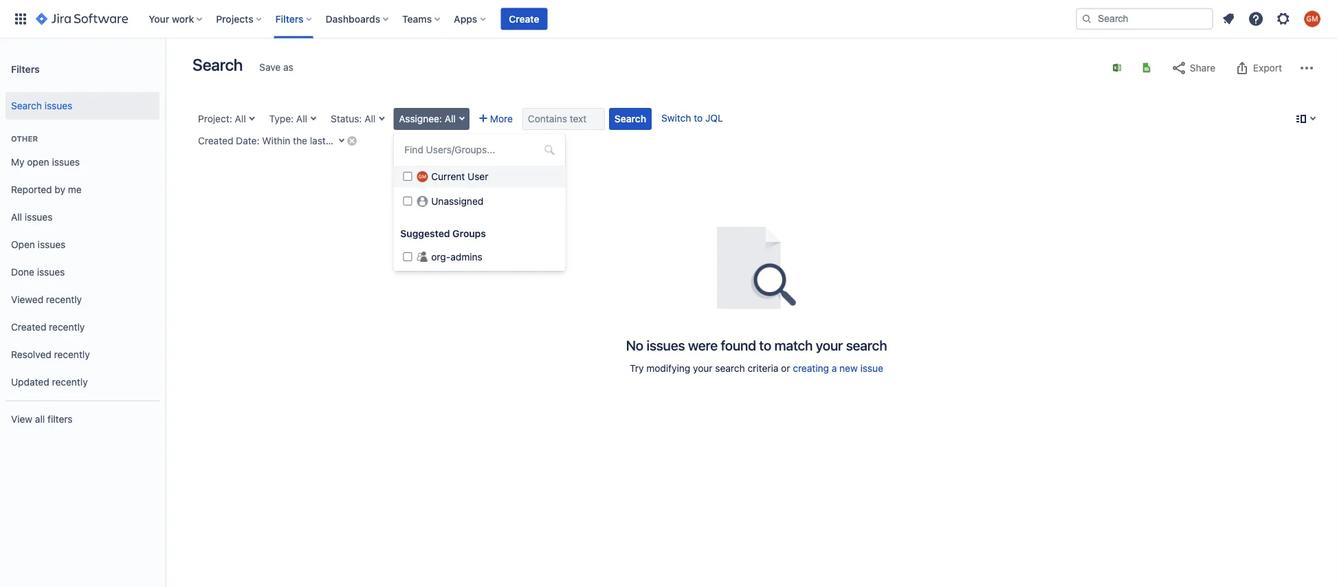 Task type: locate. For each thing, give the bounding box(es) containing it.
search down found
[[715, 363, 745, 374]]

None checkbox
[[403, 252, 412, 261]]

all up 2
[[365, 113, 376, 124]]

search
[[846, 337, 887, 353], [715, 363, 745, 374]]

filters inside popup button
[[275, 13, 304, 24]]

save
[[259, 62, 281, 73]]

0 horizontal spatial your
[[693, 363, 713, 374]]

recently
[[46, 294, 82, 305], [49, 321, 85, 333], [54, 349, 90, 360], [52, 376, 88, 388]]

all for status: all
[[365, 113, 376, 124]]

create button
[[501, 8, 548, 30]]

issues inside "link"
[[38, 239, 65, 250]]

issues for search issues
[[44, 100, 72, 111]]

try modifying your search criteria or creating a new issue
[[630, 363, 883, 374]]

help image
[[1248, 11, 1264, 27]]

search inside button
[[615, 113, 646, 124]]

banner
[[0, 0, 1337, 38]]

remove criteria image
[[346, 135, 357, 146]]

recently down resolved recently "link"
[[52, 376, 88, 388]]

switch
[[661, 112, 691, 124]]

2
[[370, 135, 376, 146]]

open
[[11, 239, 35, 250]]

found
[[721, 337, 756, 353]]

recently down created recently link
[[54, 349, 90, 360]]

search up other
[[11, 100, 42, 111]]

1 horizontal spatial created
[[198, 135, 233, 146]]

reported by me
[[11, 184, 82, 195]]

issues for open issues
[[38, 239, 65, 250]]

None checkbox
[[403, 172, 412, 181], [403, 197, 412, 206], [403, 172, 412, 181], [403, 197, 412, 206]]

filters up as
[[275, 13, 304, 24]]

dashboards
[[326, 13, 380, 24]]

notifications image
[[1220, 11, 1237, 27]]

by
[[55, 184, 65, 195]]

status:
[[331, 113, 362, 124]]

all for type: all
[[296, 113, 307, 124]]

0 horizontal spatial created
[[11, 321, 46, 333]]

work
[[172, 13, 194, 24]]

primary element
[[8, 0, 1076, 38]]

match
[[774, 337, 813, 353]]

done
[[11, 266, 34, 278]]

Search field
[[1076, 8, 1213, 30]]

1 horizontal spatial to
[[759, 337, 771, 353]]

issues inside group
[[44, 100, 72, 111]]

recently down viewed recently link on the left of page
[[49, 321, 85, 333]]

create
[[509, 13, 539, 24]]

viewed recently
[[11, 294, 82, 305]]

Search issues using keywords text field
[[522, 108, 605, 130]]

0 vertical spatial search
[[846, 337, 887, 353]]

0 horizontal spatial filters
[[11, 63, 40, 74]]

filters
[[275, 13, 304, 24], [11, 63, 40, 74]]

updated
[[11, 376, 49, 388]]

1 vertical spatial filters
[[11, 63, 40, 74]]

all up the open
[[11, 211, 22, 223]]

search for search button
[[615, 113, 646, 124]]

2 horizontal spatial search
[[615, 113, 646, 124]]

search up issue
[[846, 337, 887, 353]]

created for created recently
[[11, 321, 46, 333]]

search
[[192, 55, 243, 74], [11, 100, 42, 111], [615, 113, 646, 124]]

filters button
[[271, 8, 317, 30]]

2 vertical spatial search
[[615, 113, 646, 124]]

your down were
[[693, 363, 713, 374]]

created down "viewed"
[[11, 321, 46, 333]]

your
[[816, 337, 843, 353], [693, 363, 713, 374]]

issues for all issues
[[25, 211, 53, 223]]

switch to jql link
[[661, 112, 723, 124]]

issues for done issues
[[37, 266, 65, 278]]

recently for resolved recently
[[54, 349, 90, 360]]

search down projects
[[192, 55, 243, 74]]

admins
[[450, 251, 482, 263]]

creating a new issue link
[[793, 363, 883, 374]]

resolved recently
[[11, 349, 90, 360]]

all inside other group
[[11, 211, 22, 223]]

all right type:
[[296, 113, 307, 124]]

project:
[[198, 113, 232, 124]]

viewed recently link
[[5, 286, 159, 313]]

1 horizontal spatial filters
[[275, 13, 304, 24]]

0 vertical spatial to
[[694, 112, 703, 124]]

search issues link
[[5, 92, 159, 120]]

1 vertical spatial created
[[11, 321, 46, 333]]

to left jql
[[694, 112, 703, 124]]

no
[[626, 337, 643, 353]]

creating
[[793, 363, 829, 374]]

status: all
[[331, 113, 376, 124]]

teams button
[[398, 8, 446, 30]]

issues
[[44, 100, 72, 111], [52, 156, 80, 168], [25, 211, 53, 223], [38, 239, 65, 250], [37, 266, 65, 278], [647, 337, 685, 353]]

projects button
[[212, 8, 267, 30]]

viewed
[[11, 294, 43, 305]]

all issues link
[[5, 203, 159, 231]]

sidebar navigation image
[[150, 55, 180, 82]]

open issues link
[[5, 231, 159, 258]]

save as button
[[252, 56, 300, 78]]

issues right the open
[[38, 239, 65, 250]]

Find Users/Groups... field
[[400, 140, 558, 159]]

created inside other group
[[11, 321, 46, 333]]

your work button
[[145, 8, 208, 30]]

recently inside "link"
[[54, 349, 90, 360]]

default image
[[544, 144, 555, 155]]

1 horizontal spatial your
[[816, 337, 843, 353]]

to up criteria on the right bottom
[[759, 337, 771, 353]]

0 vertical spatial your
[[816, 337, 843, 353]]

0 horizontal spatial search
[[715, 363, 745, 374]]

all up date:
[[235, 113, 246, 124]]

within
[[262, 135, 290, 146]]

0 horizontal spatial search
[[11, 100, 42, 111]]

last
[[310, 135, 326, 146]]

search left switch
[[615, 113, 646, 124]]

all right assignee:
[[445, 113, 456, 124]]

issues up open issues
[[25, 211, 53, 223]]

1 vertical spatial your
[[693, 363, 713, 374]]

all
[[235, 113, 246, 124], [296, 113, 307, 124], [365, 113, 376, 124], [445, 113, 456, 124], [11, 211, 22, 223]]

current user
[[431, 171, 488, 182]]

all
[[35, 414, 45, 425]]

your up a
[[816, 337, 843, 353]]

0 vertical spatial created
[[198, 135, 233, 146]]

my open issues
[[11, 156, 80, 168]]

open in microsoft excel image
[[1112, 62, 1123, 73]]

search issues
[[11, 100, 72, 111]]

a
[[832, 363, 837, 374]]

more
[[490, 113, 513, 124]]

0 vertical spatial filters
[[275, 13, 304, 24]]

0 horizontal spatial to
[[694, 112, 703, 124]]

issues up my open issues
[[44, 100, 72, 111]]

issue
[[860, 363, 883, 374]]

jira software image
[[36, 11, 128, 27], [36, 11, 128, 27]]

settings image
[[1275, 11, 1292, 27]]

search inside group
[[11, 100, 42, 111]]

1 horizontal spatial search
[[192, 55, 243, 74]]

to
[[694, 112, 703, 124], [759, 337, 771, 353]]

1 vertical spatial search
[[11, 100, 42, 111]]

apps
[[454, 13, 477, 24]]

issues up modifying
[[647, 337, 685, 353]]

created down project:
[[198, 135, 233, 146]]

filters up the search issues
[[11, 63, 40, 74]]

created recently
[[11, 321, 85, 333]]

recently up created recently
[[46, 294, 82, 305]]

appswitcher icon image
[[12, 11, 29, 27]]

issues up viewed recently
[[37, 266, 65, 278]]

all for assignee: all
[[445, 113, 456, 124]]



Task type: vqa. For each thing, say whether or not it's contained in the screenshot.
Search BUTTON
yes



Task type: describe. For each thing, give the bounding box(es) containing it.
no issues were found to match your search
[[626, 337, 887, 353]]

current
[[431, 171, 465, 182]]

view all filters
[[11, 414, 73, 425]]

other group
[[5, 120, 159, 400]]

reported by me link
[[5, 176, 159, 203]]

modifying
[[646, 363, 690, 374]]

search button
[[609, 108, 652, 130]]

date:
[[236, 135, 260, 146]]

1 vertical spatial to
[[759, 337, 771, 353]]

resolved
[[11, 349, 51, 360]]

other
[[11, 134, 38, 143]]

reported
[[11, 184, 52, 195]]

all issues
[[11, 211, 53, 223]]

1 horizontal spatial search
[[846, 337, 887, 353]]

the
[[293, 135, 307, 146]]

my
[[11, 156, 24, 168]]

updated recently
[[11, 376, 88, 388]]

weeks,
[[337, 135, 368, 146]]

switch to jql
[[661, 112, 723, 124]]

search for search issues
[[11, 100, 42, 111]]

days
[[378, 135, 399, 146]]

issues for no issues were found to match your search
[[647, 337, 685, 353]]

were
[[688, 337, 718, 353]]

recently for viewed recently
[[46, 294, 82, 305]]

jql
[[705, 112, 723, 124]]

your
[[149, 13, 169, 24]]

created date: within the last 4 weeks, 2 days
[[198, 135, 399, 146]]

share
[[1190, 62, 1216, 74]]

issues right open
[[52, 156, 80, 168]]

me
[[68, 184, 82, 195]]

new
[[840, 363, 858, 374]]

done issues
[[11, 266, 65, 278]]

view
[[11, 414, 32, 425]]

banner containing your work
[[0, 0, 1337, 38]]

open issues
[[11, 239, 65, 250]]

1 vertical spatial search
[[715, 363, 745, 374]]

suggested groups
[[400, 228, 486, 239]]

search issues group
[[5, 88, 159, 124]]

recently for created recently
[[49, 321, 85, 333]]

4
[[328, 135, 334, 146]]

org-admins
[[431, 251, 482, 263]]

suggested
[[400, 228, 450, 239]]

dashboards button
[[321, 8, 394, 30]]

org-
[[431, 251, 450, 263]]

view all filters link
[[5, 406, 159, 433]]

unassigned
[[431, 196, 483, 207]]

projects
[[216, 13, 253, 24]]

more button
[[474, 108, 518, 130]]

0 vertical spatial search
[[192, 55, 243, 74]]

export
[[1253, 62, 1282, 74]]

user
[[468, 171, 488, 182]]

apps button
[[450, 8, 491, 30]]

all for project: all
[[235, 113, 246, 124]]

done issues link
[[5, 258, 159, 286]]

export button
[[1227, 57, 1289, 79]]

search image
[[1081, 13, 1092, 24]]

criteria
[[748, 363, 779, 374]]

as
[[283, 62, 293, 73]]

teams
[[402, 13, 432, 24]]

my open issues link
[[5, 148, 159, 176]]

type:
[[269, 113, 294, 124]]

recently for updated recently
[[52, 376, 88, 388]]

or
[[781, 363, 790, 374]]

updated recently link
[[5, 368, 159, 396]]

assignee: all
[[399, 113, 456, 124]]

save as
[[259, 62, 293, 73]]

groups
[[452, 228, 486, 239]]

share link
[[1164, 57, 1222, 79]]

resolved recently link
[[5, 341, 159, 368]]

assignee:
[[399, 113, 442, 124]]

created recently link
[[5, 313, 159, 341]]

filters
[[47, 414, 73, 425]]

created for created date: within the last 4 weeks, 2 days
[[198, 135, 233, 146]]

type: all
[[269, 113, 307, 124]]

try
[[630, 363, 644, 374]]

your work
[[149, 13, 194, 24]]

your profile and settings image
[[1304, 11, 1321, 27]]

open
[[27, 156, 49, 168]]

project: all
[[198, 113, 246, 124]]

open in google sheets image
[[1141, 62, 1152, 73]]



